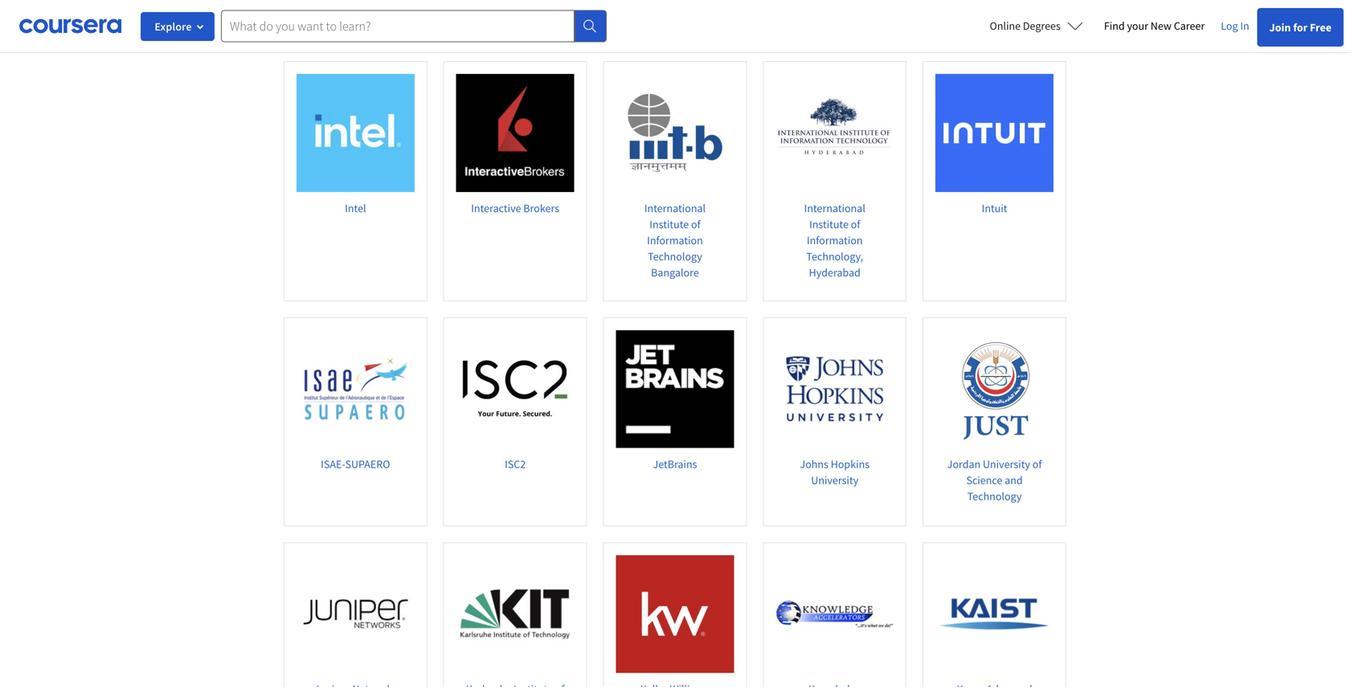 Task type: vqa. For each thing, say whether or not it's contained in the screenshot.
the Degrees
yes



Task type: locate. For each thing, give the bounding box(es) containing it.
technology up bangalore
[[648, 249, 702, 263]]

isae-supaero link
[[284, 317, 427, 526]]

2 institute from the left
[[809, 217, 849, 231]]

2 international from the left
[[804, 201, 865, 215]]

2 horizontal spatial of
[[1032, 457, 1042, 471]]

university up and
[[983, 457, 1030, 471]]

information
[[647, 233, 703, 247], [807, 233, 863, 247]]

of up technology,
[[851, 217, 860, 231]]

your
[[1127, 18, 1148, 33]]

juniper networks logo image
[[296, 555, 415, 673]]

1 horizontal spatial institute
[[809, 217, 849, 231]]

information for technology
[[647, 233, 703, 247]]

technology,
[[806, 249, 863, 263]]

coursera image
[[19, 13, 121, 39]]

1 international from the left
[[644, 201, 706, 215]]

of inside jordan university of science and technology
[[1032, 457, 1042, 471]]

jetbrains link
[[603, 317, 747, 526]]

1 horizontal spatial information
[[807, 233, 863, 247]]

None search field
[[221, 10, 607, 42]]

international institute of information technology, hyderabad logo image
[[776, 74, 894, 192]]

log
[[1221, 18, 1238, 33]]

institute for technology,
[[809, 217, 849, 231]]

institute for technology
[[650, 217, 689, 231]]

international up technology,
[[804, 201, 865, 215]]

korea advanced institute of science and technology(kaist) logo image
[[935, 555, 1054, 673]]

international institute of information technology bangalore link
[[603, 61, 747, 301]]

join for free
[[1269, 20, 1332, 35]]

international up bangalore
[[644, 201, 706, 215]]

log in
[[1221, 18, 1249, 33]]

1 vertical spatial university
[[811, 473, 858, 488]]

0 horizontal spatial international
[[644, 201, 706, 215]]

technology
[[648, 249, 702, 263], [967, 489, 1022, 504]]

0 horizontal spatial of
[[691, 217, 700, 231]]

information inside international institute of information technology, hyderabad
[[807, 233, 863, 247]]

international institute of information technology, hyderabad
[[804, 201, 865, 280]]

for
[[1293, 20, 1308, 35]]

0 vertical spatial technology
[[648, 249, 702, 263]]

1 information from the left
[[647, 233, 703, 247]]

log in link
[[1213, 16, 1257, 35]]

and
[[1005, 473, 1023, 488]]

0 horizontal spatial technology
[[648, 249, 702, 263]]

jordan university of science and technology link
[[923, 317, 1066, 526]]

jordan university of science and technology
[[947, 457, 1042, 504]]

science
[[966, 473, 1002, 488]]

information for technology,
[[807, 233, 863, 247]]

0 horizontal spatial information
[[647, 233, 703, 247]]

information up bangalore
[[647, 233, 703, 247]]

university down the hopkins
[[811, 473, 858, 488]]

explore
[[155, 19, 192, 34]]

find
[[1104, 18, 1125, 33]]

of inside international institute of information technology bangalore
[[691, 217, 700, 231]]

0 horizontal spatial institute
[[650, 217, 689, 231]]

1 horizontal spatial university
[[983, 457, 1030, 471]]

university inside jordan university of science and technology
[[983, 457, 1030, 471]]

technology down science
[[967, 489, 1022, 504]]

interactive
[[471, 201, 521, 215]]

join
[[1269, 20, 1291, 35]]

institute inside international institute of information technology, hyderabad
[[809, 217, 849, 231]]

1 horizontal spatial international
[[804, 201, 865, 215]]

information inside international institute of information technology bangalore
[[647, 233, 703, 247]]

isc2
[[505, 457, 526, 471]]

brokers
[[523, 201, 559, 215]]

of up bangalore
[[691, 217, 700, 231]]

of for international institute of information technology, hyderabad
[[851, 217, 860, 231]]

intuit link
[[923, 61, 1066, 301]]

0 vertical spatial university
[[983, 457, 1030, 471]]

intel
[[345, 201, 366, 215]]

keller williams logo image
[[616, 555, 734, 673]]

jetbrains
[[653, 457, 697, 471]]

of right jordan
[[1032, 457, 1042, 471]]

online degrees button
[[977, 8, 1096, 43]]

isae-supaero
[[321, 457, 390, 471]]

institute up technology,
[[809, 217, 849, 231]]

2 information from the left
[[807, 233, 863, 247]]

1 institute from the left
[[650, 217, 689, 231]]

of for jordan university of science and technology
[[1032, 457, 1042, 471]]

international institute of information technology bangalore logo image
[[616, 74, 734, 192]]

university
[[983, 457, 1030, 471], [811, 473, 858, 488]]

institute inside international institute of information technology bangalore
[[650, 217, 689, 231]]

hyderabad
[[809, 265, 861, 280]]

of
[[691, 217, 700, 231], [851, 217, 860, 231], [1032, 457, 1042, 471]]

find your new career link
[[1096, 16, 1213, 36]]

isae-
[[321, 457, 345, 471]]

jordan university of science and technology logo image
[[935, 330, 1054, 448]]

institute
[[650, 217, 689, 231], [809, 217, 849, 231]]

join for free link
[[1257, 8, 1344, 47]]

international
[[644, 201, 706, 215], [804, 201, 865, 215]]

international institute of information technology bangalore
[[644, 201, 706, 280]]

international for international institute of information technology, hyderabad
[[804, 201, 865, 215]]

johns hopkins university
[[800, 457, 870, 488]]

of inside international institute of information technology, hyderabad
[[851, 217, 860, 231]]

1 horizontal spatial technology
[[967, 489, 1022, 504]]

0 horizontal spatial university
[[811, 473, 858, 488]]

institute up bangalore
[[650, 217, 689, 231]]

intuit
[[982, 201, 1007, 215]]

1 horizontal spatial of
[[851, 217, 860, 231]]

information up technology,
[[807, 233, 863, 247]]

1 vertical spatial technology
[[967, 489, 1022, 504]]



Task type: describe. For each thing, give the bounding box(es) containing it.
karlsruhe institute of technology logo image
[[456, 555, 574, 673]]

isae-supaero logo image
[[296, 330, 415, 448]]

What do you want to learn? text field
[[221, 10, 575, 42]]

career
[[1174, 18, 1205, 33]]

isc2 logo image
[[456, 330, 574, 448]]

johns hopkins university logo image
[[776, 330, 894, 448]]

new
[[1151, 18, 1172, 33]]

technology inside international institute of information technology bangalore
[[648, 249, 702, 263]]

intel logo image
[[296, 74, 415, 192]]

supaero
[[345, 457, 390, 471]]

degrees
[[1023, 18, 1061, 33]]

isc2 link
[[443, 317, 587, 526]]

hopkins
[[831, 457, 870, 471]]

interactive brokers
[[471, 201, 559, 215]]

university inside 'johns hopkins university'
[[811, 473, 858, 488]]

in
[[1240, 18, 1249, 33]]

free
[[1310, 20, 1332, 35]]

intel link
[[284, 61, 427, 301]]

explore button
[[141, 12, 215, 41]]

of for international institute of information technology bangalore
[[691, 217, 700, 231]]

find your new career
[[1104, 18, 1205, 33]]

jetbrains logo image
[[616, 330, 734, 448]]

interactive brokers link
[[443, 61, 587, 301]]

technology inside jordan university of science and technology
[[967, 489, 1022, 504]]

international for international institute of information technology bangalore
[[644, 201, 706, 215]]

intuit logo image
[[935, 74, 1054, 192]]

jordan
[[947, 457, 981, 471]]

johns hopkins university link
[[763, 317, 907, 526]]

johns
[[800, 457, 828, 471]]

international institute of information technology, hyderabad link
[[763, 61, 907, 301]]

online degrees
[[990, 18, 1061, 33]]

online
[[990, 18, 1021, 33]]

bangalore
[[651, 265, 699, 280]]

interactive brokers logo image
[[456, 74, 574, 192]]

knowledge accelerators logo image
[[776, 555, 894, 673]]



